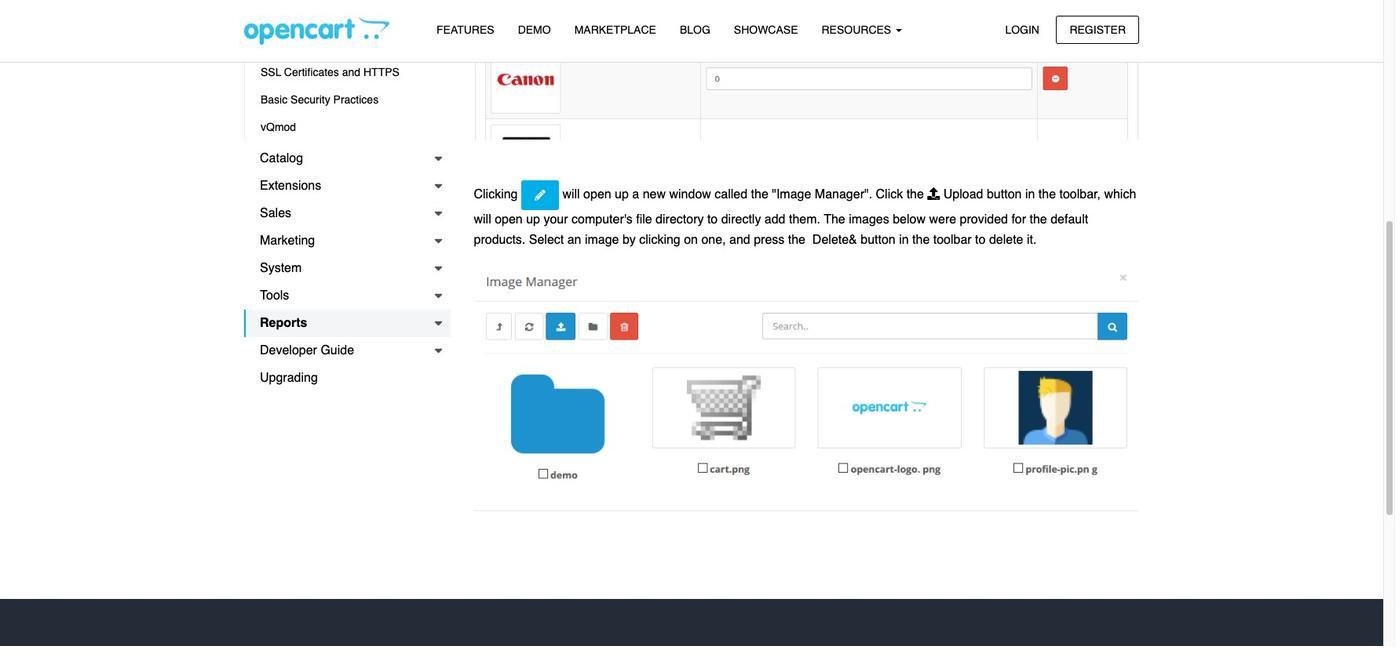 Task type: describe. For each thing, give the bounding box(es) containing it.
and inside ssl certificates and https link
[[342, 66, 360, 79]]

and inside upload button in the toolbar, which will open up your computer's file directory to directly add them. the images below were provided for the default products. select an image by clicking on one, and press the
[[729, 233, 750, 247]]

system link
[[244, 255, 450, 283]]

basic security practices link
[[245, 86, 450, 114]]

resources link
[[810, 16, 914, 44]]

login link
[[992, 15, 1053, 44]]

1 horizontal spatial will
[[562, 188, 580, 202]]

reports link
[[244, 310, 450, 338]]

resources
[[822, 24, 894, 36]]

1 admin - image manager image from the top
[[474, 0, 1139, 141]]

image
[[585, 233, 619, 247]]

default
[[1051, 213, 1088, 227]]

clicking
[[474, 188, 521, 202]]

moving opencart to a new server link
[[245, 4, 450, 31]]

file
[[636, 213, 652, 227]]

button for upload
[[987, 188, 1022, 202]]

0 vertical spatial to
[[350, 11, 359, 24]]

add
[[765, 213, 786, 227]]

by
[[623, 233, 636, 247]]

marketing link
[[244, 228, 450, 255]]

extensions link
[[244, 173, 450, 200]]

toolbar,
[[1060, 188, 1101, 202]]

provided
[[960, 213, 1008, 227]]

sales link
[[244, 200, 450, 228]]

moving opencart to a new server
[[261, 11, 429, 24]]

manager".
[[815, 188, 872, 202]]

features
[[437, 24, 494, 36]]

"image
[[772, 188, 811, 202]]

the
[[824, 213, 845, 227]]

2 admin - image manager image from the top
[[474, 261, 1139, 535]]

computer's
[[572, 213, 633, 227]]

basic security practices
[[261, 93, 379, 106]]

catalog
[[260, 152, 303, 166]]

in for toolbar,
[[1025, 188, 1035, 202]]

in for toolbar
[[899, 233, 909, 247]]

delete&
[[813, 233, 857, 247]]

it.
[[1027, 233, 1037, 247]]

ssl
[[261, 66, 281, 79]]

up inside upload button in the toolbar, which will open up your computer's file directory to directly add them. the images below were provided for the default products. select an image by clicking on one, and press the
[[526, 213, 540, 227]]

developer guide
[[260, 344, 354, 358]]

seo keywords link
[[245, 31, 450, 59]]

will inside upload button in the toolbar, which will open up your computer's file directory to directly add them. the images below were provided for the default products. select an image by clicking on one, and press the
[[474, 213, 491, 227]]

opencart - open source shopping cart solution image
[[244, 16, 389, 45]]

seo keywords
[[261, 38, 335, 51]]

directly
[[721, 213, 761, 227]]

a for new
[[362, 11, 368, 24]]

login
[[1005, 23, 1040, 36]]

security
[[291, 93, 330, 106]]

the left toolbar, in the right of the page
[[1039, 188, 1056, 202]]

your
[[544, 213, 568, 227]]

pencil alt image
[[535, 190, 546, 201]]

marketing
[[260, 234, 315, 248]]

upload
[[944, 188, 983, 202]]

reports
[[260, 316, 307, 331]]

new
[[371, 11, 393, 24]]

blog link
[[668, 16, 722, 44]]

developer
[[260, 344, 317, 358]]

features link
[[425, 16, 506, 44]]

products.
[[474, 233, 526, 247]]

upgrading
[[260, 371, 318, 386]]

upload button in the toolbar, which will open up your computer's file directory to directly add them. the images below were provided for the default products. select an image by clicking on one, and press the
[[474, 188, 1136, 247]]

https
[[364, 66, 400, 79]]

server
[[396, 11, 429, 24]]

window
[[669, 188, 711, 202]]

clicking
[[639, 233, 681, 247]]



Task type: vqa. For each thing, say whether or not it's contained in the screenshot.
each
no



Task type: locate. For each thing, give the bounding box(es) containing it.
0 vertical spatial button
[[987, 188, 1022, 202]]

1 vertical spatial button
[[861, 233, 896, 247]]

vqmod link
[[245, 114, 450, 141]]

0 horizontal spatial button
[[861, 233, 896, 247]]

button up for
[[987, 188, 1022, 202]]

an
[[567, 233, 581, 247]]

the
[[751, 188, 769, 202], [907, 188, 924, 202], [1039, 188, 1056, 202], [1030, 213, 1047, 227], [788, 233, 806, 247], [912, 233, 930, 247]]

to left new
[[350, 11, 359, 24]]

them.
[[789, 213, 820, 227]]

in
[[1025, 188, 1035, 202], [899, 233, 909, 247]]

new
[[643, 188, 666, 202]]

1 horizontal spatial to
[[707, 213, 718, 227]]

will up your
[[562, 188, 580, 202]]

0 vertical spatial in
[[1025, 188, 1035, 202]]

were
[[929, 213, 956, 227]]

1 horizontal spatial in
[[1025, 188, 1035, 202]]

open up computer's
[[583, 188, 611, 202]]

2 vertical spatial to
[[975, 233, 986, 247]]

images
[[849, 213, 889, 227]]

showcase link
[[722, 16, 810, 44]]

showcase
[[734, 24, 798, 36]]

button for delete&
[[861, 233, 896, 247]]

to up one,
[[707, 213, 718, 227]]

0 vertical spatial a
[[362, 11, 368, 24]]

one,
[[701, 233, 726, 247]]

0 vertical spatial open
[[583, 188, 611, 202]]

1 vertical spatial and
[[729, 233, 750, 247]]

in down "below"
[[899, 233, 909, 247]]

register link
[[1056, 15, 1139, 44]]

for
[[1012, 213, 1026, 227]]

0 horizontal spatial up
[[526, 213, 540, 227]]

extensions
[[260, 179, 321, 193]]

tools
[[260, 289, 289, 303]]

0 vertical spatial will
[[562, 188, 580, 202]]

toolbar
[[933, 233, 972, 247]]

ssl certificates and https link
[[245, 59, 450, 86]]

developer guide link
[[244, 338, 450, 365]]

open up products.
[[495, 213, 523, 227]]

practices
[[333, 93, 379, 106]]

select
[[529, 233, 564, 247]]

marketplace
[[574, 24, 656, 36]]

in inside upload button in the toolbar, which will open up your computer's file directory to directly add them. the images below were provided for the default products. select an image by clicking on one, and press the
[[1025, 188, 1035, 202]]

0 vertical spatial and
[[342, 66, 360, 79]]

to inside upload button in the toolbar, which will open up your computer's file directory to directly add them. the images below were provided for the default products. select an image by clicking on one, and press the
[[707, 213, 718, 227]]

0 horizontal spatial open
[[495, 213, 523, 227]]

a left new
[[362, 11, 368, 24]]

button inside upload button in the toolbar, which will open up your computer's file directory to directly add them. the images below were provided for the default products. select an image by clicking on one, and press the
[[987, 188, 1022, 202]]

keywords
[[287, 38, 335, 51]]

press
[[754, 233, 785, 247]]

1 vertical spatial a
[[632, 188, 639, 202]]

a for new
[[632, 188, 639, 202]]

1 vertical spatial will
[[474, 213, 491, 227]]

upload image
[[928, 188, 940, 200]]

tools link
[[244, 283, 450, 310]]

0 vertical spatial admin - image manager image
[[474, 0, 1139, 141]]

1 horizontal spatial button
[[987, 188, 1022, 202]]

the down the them.
[[788, 233, 806, 247]]

1 horizontal spatial and
[[729, 233, 750, 247]]

1 horizontal spatial a
[[632, 188, 639, 202]]

the left upload icon
[[907, 188, 924, 202]]

the down "below"
[[912, 233, 930, 247]]

up left your
[[526, 213, 540, 227]]

open inside upload button in the toolbar, which will open up your computer's file directory to directly add them. the images below were provided for the default products. select an image by clicking on one, and press the
[[495, 213, 523, 227]]

seo
[[261, 38, 284, 51]]

the right for
[[1030, 213, 1047, 227]]

1 vertical spatial admin - image manager image
[[474, 261, 1139, 535]]

directory
[[656, 213, 704, 227]]

and
[[342, 66, 360, 79], [729, 233, 750, 247]]

up
[[615, 188, 629, 202], [526, 213, 540, 227]]

on
[[684, 233, 698, 247]]

to down provided
[[975, 233, 986, 247]]

0 horizontal spatial a
[[362, 11, 368, 24]]

0 vertical spatial up
[[615, 188, 629, 202]]

1 horizontal spatial open
[[583, 188, 611, 202]]

opencart
[[299, 11, 347, 24]]

click
[[876, 188, 903, 202]]

register
[[1070, 23, 1126, 36]]

2 horizontal spatial to
[[975, 233, 986, 247]]

upgrading link
[[244, 365, 450, 393]]

sales
[[260, 206, 291, 221]]

system
[[260, 261, 302, 276]]

0 horizontal spatial in
[[899, 233, 909, 247]]

guide
[[321, 344, 354, 358]]

called
[[715, 188, 748, 202]]

ssl certificates and https
[[261, 66, 400, 79]]

vqmod
[[261, 121, 296, 133]]

0 horizontal spatial will
[[474, 213, 491, 227]]

which
[[1104, 188, 1136, 202]]

1 vertical spatial open
[[495, 213, 523, 227]]

and down seo keywords link
[[342, 66, 360, 79]]

open
[[583, 188, 611, 202], [495, 213, 523, 227]]

button
[[987, 188, 1022, 202], [861, 233, 896, 247]]

a left new at the top left of page
[[632, 188, 639, 202]]

1 vertical spatial in
[[899, 233, 909, 247]]

will
[[562, 188, 580, 202], [474, 213, 491, 227]]

below
[[893, 213, 926, 227]]

in up for
[[1025, 188, 1035, 202]]

catalog link
[[244, 145, 450, 173]]

up up computer's
[[615, 188, 629, 202]]

moving
[[261, 11, 296, 24]]

demo link
[[506, 16, 563, 44]]

will up products.
[[474, 213, 491, 227]]

basic
[[261, 93, 288, 106]]

demo
[[518, 24, 551, 36]]

and down the 'directly'
[[729, 233, 750, 247]]

blog
[[680, 24, 710, 36]]

delete
[[989, 233, 1023, 247]]

1 horizontal spatial up
[[615, 188, 629, 202]]

marketplace link
[[563, 16, 668, 44]]

certificates
[[284, 66, 339, 79]]

0 horizontal spatial to
[[350, 11, 359, 24]]

the right called
[[751, 188, 769, 202]]

0 horizontal spatial and
[[342, 66, 360, 79]]

1 vertical spatial up
[[526, 213, 540, 227]]

1 vertical spatial to
[[707, 213, 718, 227]]

to
[[350, 11, 359, 24], [707, 213, 718, 227], [975, 233, 986, 247]]

button down images
[[861, 233, 896, 247]]

delete& button in the toolbar to delete it.
[[809, 233, 1037, 247]]

will open up a new window called the "image manager". click the
[[559, 188, 928, 202]]

admin - image manager image
[[474, 0, 1139, 141], [474, 261, 1139, 535]]



